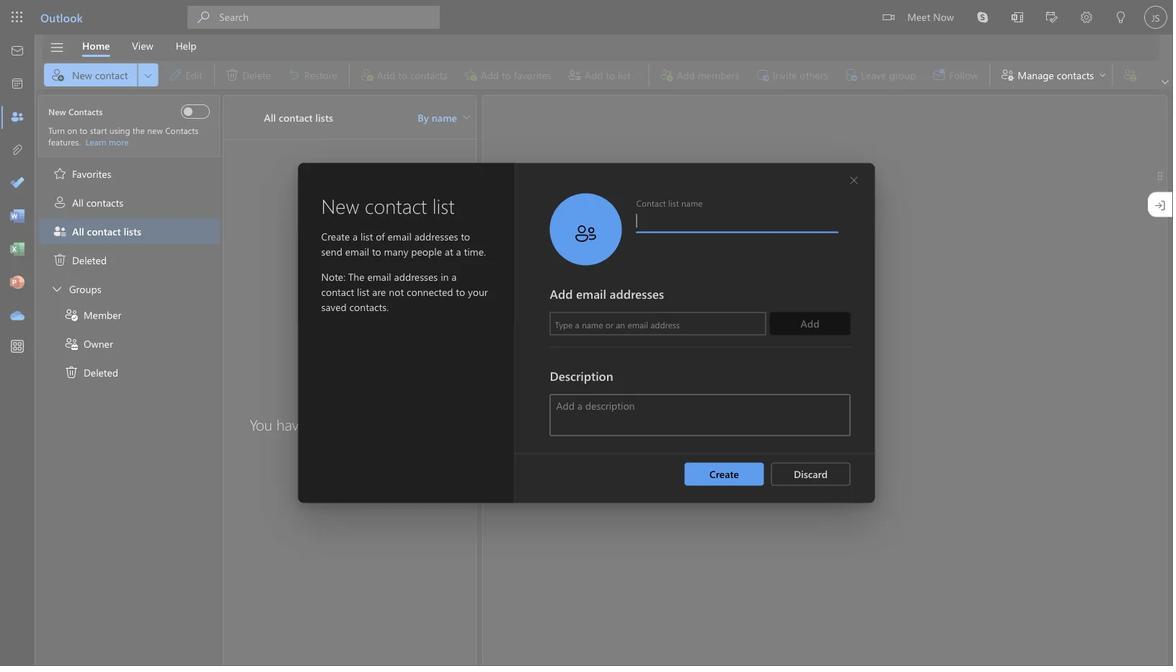 Task type: describe. For each thing, give the bounding box(es) containing it.
learn more link
[[85, 136, 129, 148]]

0 vertical spatial contacts
[[68, 106, 103, 118]]

new contacts
[[48, 106, 103, 118]]

contacts
[[86, 196, 123, 209]]

discard
[[794, 468, 828, 481]]

using
[[109, 125, 130, 136]]

 button
[[291, 470, 409, 499]]

create for create a list of email addresses to send email to many people at a time.
[[321, 230, 350, 243]]

 button
[[842, 167, 866, 190]]

create a list of email addresses to send email to many people at a time.
[[321, 230, 486, 258]]

help button
[[165, 35, 207, 57]]

add for add
[[801, 317, 820, 331]]

contact details view main content
[[482, 95, 1167, 667]]

contacts.
[[349, 300, 389, 314]]

are
[[372, 285, 386, 298]]

new contact list document
[[0, 0, 1173, 667]]

 member
[[64, 308, 121, 322]]

time.
[[464, 245, 486, 258]]

learn
[[85, 136, 106, 148]]

view
[[132, 39, 153, 52]]


[[53, 195, 67, 210]]


[[883, 12, 894, 23]]

learn more
[[85, 136, 129, 148]]

any
[[377, 415, 399, 435]]

a inside note: the email addresses in a contact list are not connected to your saved contacts.
[[452, 270, 457, 283]]

2 vertical spatial addresses
[[610, 286, 664, 302]]

people image
[[10, 110, 25, 125]]

description
[[550, 368, 613, 385]]

contact inside note: the email addresses in a contact list are not connected to your saved contacts.
[[321, 285, 354, 298]]

all for 
[[72, 196, 83, 209]]

people
[[411, 245, 442, 258]]

you haven't created any contact lists yet.
[[250, 415, 450, 455]]

turn
[[48, 125, 65, 136]]

new contact list application
[[0, 0, 1173, 667]]

more apps image
[[10, 340, 25, 355]]

help
[[176, 39, 196, 52]]

tree inside new contact list application
[[38, 95, 220, 386]]

note: the email addresses in a contact list are not connected to your saved contacts.
[[321, 270, 488, 314]]


[[297, 481, 309, 492]]

more
[[109, 136, 129, 148]]

add button
[[770, 313, 850, 336]]

1 vertical spatial deleted
[[84, 366, 118, 379]]


[[50, 282, 64, 296]]

meet
[[907, 10, 930, 23]]

addresses inside note: the email addresses in a contact list are not connected to your saved contacts.
[[394, 270, 438, 283]]

 favorites
[[53, 167, 111, 181]]


[[574, 221, 598, 246]]

groups
[[69, 282, 101, 296]]

view button
[[121, 35, 164, 57]]

send
[[321, 245, 342, 258]]

0 vertical spatial lists
[[315, 111, 333, 124]]

create for create
[[709, 468, 739, 481]]

mail image
[[10, 44, 25, 58]]

powerpoint image
[[10, 276, 25, 291]]

group containing 
[[38, 276, 220, 386]]

email up the
[[345, 245, 369, 258]]

outlook banner
[[0, 0, 1173, 35]]

new contacts image
[[184, 107, 193, 116]]

 all contact lists
[[53, 224, 141, 239]]

member
[[84, 308, 121, 322]]

calendar image
[[10, 77, 25, 92]]

 owner
[[64, 337, 113, 351]]

email down 
[[576, 286, 606, 302]]

1 vertical spatial  deleted
[[64, 366, 118, 380]]

contact inside the ' all contact lists'
[[87, 225, 121, 238]]

many
[[384, 245, 408, 258]]

saved
[[321, 300, 347, 314]]

new group
[[44, 61, 211, 89]]

your
[[468, 285, 488, 298]]

home button
[[71, 35, 121, 57]]

start
[[90, 125, 107, 136]]

email up the many
[[388, 230, 412, 243]]

lists inside the ' all contact lists'
[[124, 225, 141, 238]]

to inside turn on to start using the new contacts features.
[[80, 125, 88, 136]]

0 vertical spatial 
[[53, 253, 67, 267]]

Search field
[[219, 10, 440, 25]]

the
[[348, 270, 365, 283]]



Task type: vqa. For each thing, say whether or not it's contained in the screenshot.
the bottommost the 
yes



Task type: locate. For each thing, give the bounding box(es) containing it.
add for add email addresses
[[550, 286, 573, 302]]

2 vertical spatial list
[[357, 285, 369, 298]]

new up 'send' on the top left of the page
[[321, 192, 359, 219]]

deleted down owner
[[84, 366, 118, 379]]

tab list containing home
[[71, 35, 208, 57]]

to
[[80, 125, 88, 136], [461, 230, 470, 243], [372, 245, 381, 258], [456, 285, 465, 298]]

contacts down new contacts icon
[[165, 125, 198, 136]]

0 horizontal spatial add
[[550, 286, 573, 302]]

create button
[[685, 463, 764, 486]]

all right 
[[72, 225, 84, 238]]

a
[[353, 230, 358, 243], [456, 245, 461, 258], [452, 270, 457, 283]]

contact up of
[[365, 192, 427, 219]]

1 vertical spatial all
[[72, 196, 83, 209]]

to do image
[[10, 177, 25, 191]]

group
[[38, 276, 220, 386], [38, 302, 220, 386]]

 button
[[43, 35, 71, 60]]

haven't
[[276, 415, 321, 435]]

Add a description text field
[[550, 395, 850, 436]]

features.
[[48, 136, 81, 148]]

0 vertical spatial add
[[550, 286, 573, 302]]

now
[[933, 10, 954, 23]]

0 vertical spatial new
[[48, 106, 66, 118]]

a right at
[[456, 245, 461, 258]]

left-rail-appbar navigation
[[3, 35, 32, 333]]

connected
[[407, 285, 453, 298]]

 all contacts
[[53, 195, 123, 210]]

new for new contacts
[[48, 106, 66, 118]]

2 group from the top
[[38, 302, 220, 386]]


[[198, 12, 209, 23]]

email inside note: the email addresses in a contact list are not connected to your saved contacts.
[[367, 270, 391, 283]]

contact right any
[[403, 415, 450, 435]]

tree containing 
[[38, 95, 220, 386]]

0 vertical spatial list
[[432, 192, 455, 219]]

1 horizontal spatial new
[[321, 192, 359, 219]]

0 vertical spatial addresses
[[414, 230, 458, 243]]

contact up saved
[[321, 285, 354, 298]]

0 vertical spatial deleted
[[72, 254, 107, 267]]

at
[[445, 245, 453, 258]]

email
[[388, 230, 412, 243], [345, 245, 369, 258], [367, 270, 391, 283], [576, 286, 606, 302]]

excel image
[[10, 243, 25, 257]]

create inside button
[[709, 468, 739, 481]]


[[64, 308, 79, 322]]

addresses inside create a list of email addresses to send email to many people at a time.
[[414, 230, 458, 243]]

1 vertical spatial 
[[64, 366, 79, 380]]

 down 
[[64, 366, 79, 380]]

create
[[321, 230, 350, 243], [709, 468, 739, 481]]

add
[[550, 286, 573, 302], [801, 317, 820, 331]]

create down add a description text field
[[709, 468, 739, 481]]

outlook
[[40, 9, 83, 25]]

the
[[132, 125, 145, 136]]

all contact lists
[[264, 111, 333, 124]]

favorites
[[72, 167, 111, 180]]

1 horizontal spatial create
[[709, 468, 739, 481]]

add email addresses
[[550, 286, 664, 302]]

on
[[67, 125, 77, 136]]

add inside button
[[801, 317, 820, 331]]

delete group
[[218, 61, 346, 87]]

None text field
[[636, 209, 838, 233]]

tab list
[[71, 35, 208, 57]]

owner
[[84, 337, 113, 351]]

0 horizontal spatial contacts
[[68, 106, 103, 118]]

deleted up groups
[[72, 254, 107, 267]]

all inside  all contacts
[[72, 196, 83, 209]]

new up turn
[[48, 106, 66, 118]]

tab list inside new contact list application
[[71, 35, 208, 57]]

all inside the ' all contact lists'
[[72, 225, 84, 238]]

addresses up connected
[[394, 270, 438, 283]]

0 horizontal spatial create
[[321, 230, 350, 243]]

1 vertical spatial create
[[709, 468, 739, 481]]

1 vertical spatial contacts
[[165, 125, 198, 136]]

 group
[[38, 218, 220, 247]]

list
[[432, 192, 455, 219], [361, 230, 373, 243], [357, 285, 369, 298]]

all down delete group
[[264, 111, 276, 124]]

onedrive image
[[10, 309, 25, 324]]

meet now
[[907, 10, 954, 23]]

all contact lists navigation
[[224, 96, 476, 667]]

all for 
[[72, 225, 84, 238]]

all inside "navigation"
[[264, 111, 276, 124]]

 deleted
[[53, 253, 107, 267], [64, 366, 118, 380]]

lists
[[315, 111, 333, 124], [124, 225, 141, 238], [325, 435, 348, 455]]

2 vertical spatial all
[[72, 225, 84, 238]]

contacts
[[68, 106, 103, 118], [165, 125, 198, 136]]

new inside document
[[321, 192, 359, 219]]

 groups
[[50, 282, 101, 296]]

to up time.
[[461, 230, 470, 243]]

discard button
[[771, 463, 850, 486]]

list for a
[[361, 230, 373, 243]]

list up at
[[432, 192, 455, 219]]

a left of
[[353, 230, 358, 243]]

 deleted down  owner
[[64, 366, 118, 380]]

contact inside you haven't created any contact lists yet.
[[403, 415, 450, 435]]

home
[[82, 39, 110, 52]]

2 vertical spatial a
[[452, 270, 457, 283]]

1 vertical spatial add
[[801, 317, 820, 331]]

email up are
[[367, 270, 391, 283]]

new inside tree
[[48, 106, 66, 118]]

note:
[[321, 270, 345, 283]]

files image
[[10, 143, 25, 158]]

create inside create a list of email addresses to send email to many people at a time.
[[321, 230, 350, 243]]

list left are
[[357, 285, 369, 298]]


[[53, 167, 67, 181]]

to inside note: the email addresses in a contact list are not connected to your saved contacts.
[[456, 285, 465, 298]]

new contact list alert dialog
[[0, 0, 1173, 667]]

 down 
[[53, 253, 67, 267]]

tree
[[38, 95, 220, 386]]


[[49, 40, 65, 55]]

list left of
[[361, 230, 373, 243]]

group containing 
[[38, 302, 220, 386]]

of
[[376, 230, 385, 243]]


[[53, 253, 67, 267], [64, 366, 79, 380]]

1 horizontal spatial add
[[801, 317, 820, 331]]

1 vertical spatial lists
[[124, 225, 141, 238]]

a right in
[[452, 270, 457, 283]]

contacts up 'start'
[[68, 106, 103, 118]]

to down of
[[372, 245, 381, 258]]

deleted
[[72, 254, 107, 267], [84, 366, 118, 379]]

 deleted up  groups
[[53, 253, 107, 267]]


[[64, 337, 79, 351]]

Search search field
[[187, 0, 440, 35]]

list inside create a list of email addresses to send email to many people at a time.
[[361, 230, 373, 243]]

lists inside you haven't created any contact lists yet.
[[325, 435, 348, 455]]

list for contact
[[432, 192, 455, 219]]

1 group from the top
[[38, 276, 220, 386]]

in
[[441, 270, 449, 283]]

to left your
[[456, 285, 465, 298]]

0 vertical spatial create
[[321, 230, 350, 243]]

1 vertical spatial addresses
[[394, 270, 438, 283]]

to right on
[[80, 125, 88, 136]]

all right 
[[72, 196, 83, 209]]

not
[[389, 285, 404, 298]]

new
[[147, 125, 163, 136]]

addresses up people
[[414, 230, 458, 243]]

list inside note: the email addresses in a contact list are not connected to your saved contacts.
[[357, 285, 369, 298]]

create up 'send' on the top left of the page
[[321, 230, 350, 243]]

new
[[48, 106, 66, 118], [321, 192, 359, 219]]

addresses up type a name or an email address "field"
[[610, 286, 664, 302]]

Type a name or an email address field
[[550, 315, 765, 335]]

addresses
[[414, 230, 458, 243], [394, 270, 438, 283], [610, 286, 664, 302]]

all
[[264, 111, 276, 124], [72, 196, 83, 209], [72, 225, 84, 238]]


[[53, 224, 67, 239]]

contacts inside turn on to start using the new contacts features.
[[165, 125, 198, 136]]


[[848, 174, 860, 187]]

turn on to start using the new contacts features.
[[48, 125, 198, 148]]

groups group
[[652, 61, 987, 87]]

outlook link
[[40, 0, 83, 35]]

0 vertical spatial a
[[353, 230, 358, 243]]

new for new contact list
[[321, 192, 359, 219]]

yet.
[[352, 435, 374, 455]]

you
[[250, 415, 272, 435]]

2 vertical spatial lists
[[325, 435, 348, 455]]

none text field inside new contact list document
[[636, 209, 838, 233]]

1 vertical spatial a
[[456, 245, 461, 258]]

contact down delete group
[[279, 111, 313, 124]]

1 vertical spatial list
[[361, 230, 373, 243]]

0 vertical spatial all
[[264, 111, 276, 124]]

created
[[325, 415, 373, 435]]

1 horizontal spatial contacts
[[165, 125, 198, 136]]

0 vertical spatial  deleted
[[53, 253, 107, 267]]

1 vertical spatial new
[[321, 192, 359, 219]]

contact down the contacts
[[87, 225, 121, 238]]

action group
[[352, 61, 646, 87]]

word image
[[10, 210, 25, 224]]

0 horizontal spatial new
[[48, 106, 66, 118]]

contact
[[279, 111, 313, 124], [365, 192, 427, 219], [87, 225, 121, 238], [321, 285, 354, 298], [403, 415, 450, 435]]

new contact list
[[321, 192, 455, 219]]



